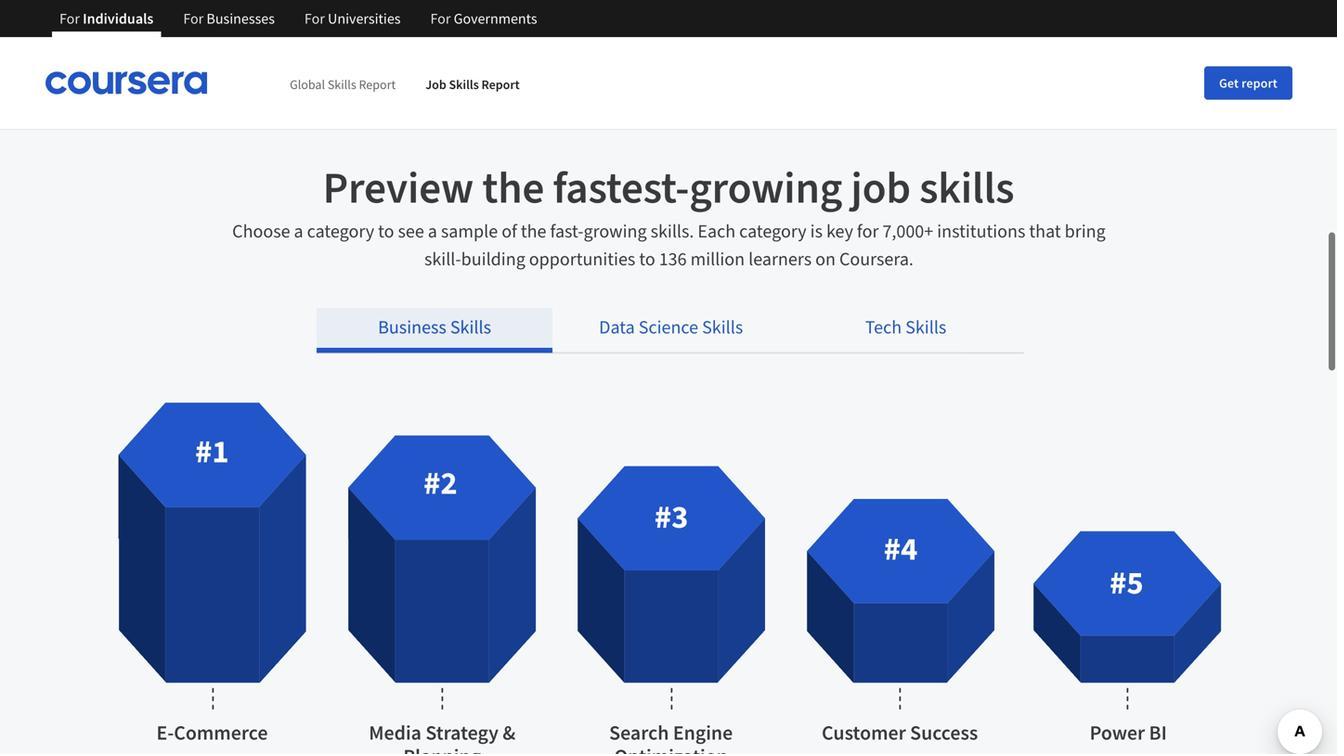 Task type: describe. For each thing, give the bounding box(es) containing it.
job skills report link
[[425, 76, 520, 93]]

businesses
[[207, 9, 275, 28]]

coursera logo image
[[45, 72, 208, 95]]

universities
[[328, 9, 401, 28]]

job
[[425, 76, 446, 93]]

for for universities
[[305, 9, 325, 28]]

for governments
[[430, 9, 537, 28]]

individuals
[[83, 9, 154, 28]]

for individuals
[[59, 9, 154, 28]]

global skills report
[[290, 76, 396, 93]]

skills for global
[[328, 76, 356, 93]]

job skills report
[[425, 76, 520, 93]]

report for job skills report
[[481, 76, 520, 93]]



Task type: locate. For each thing, give the bounding box(es) containing it.
report
[[359, 76, 396, 93], [481, 76, 520, 93]]

1 horizontal spatial skills
[[449, 76, 479, 93]]

for universities
[[305, 9, 401, 28]]

1 horizontal spatial report
[[481, 76, 520, 93]]

report for global skills report
[[359, 76, 396, 93]]

governments
[[454, 9, 537, 28]]

for businesses
[[183, 9, 275, 28]]

for left businesses
[[183, 9, 204, 28]]

for
[[59, 9, 80, 28], [183, 9, 204, 28], [305, 9, 325, 28], [430, 9, 451, 28]]

report
[[1242, 75, 1278, 91]]

1 skills from the left
[[328, 76, 356, 93]]

skills for job
[[449, 76, 479, 93]]

1 for from the left
[[59, 9, 80, 28]]

for for businesses
[[183, 9, 204, 28]]

get report button
[[1204, 66, 1293, 100]]

2 report from the left
[[481, 76, 520, 93]]

for left universities
[[305, 9, 325, 28]]

skills right job
[[449, 76, 479, 93]]

get report
[[1219, 75, 1278, 91]]

2 skills from the left
[[449, 76, 479, 93]]

for for governments
[[430, 9, 451, 28]]

global skills report link
[[290, 76, 396, 93]]

banner navigation
[[45, 0, 552, 37]]

for left "governments"
[[430, 9, 451, 28]]

for for individuals
[[59, 9, 80, 28]]

4 for from the left
[[430, 9, 451, 28]]

skills right 'global'
[[328, 76, 356, 93]]

global
[[290, 76, 325, 93]]

for left individuals
[[59, 9, 80, 28]]

0 horizontal spatial skills
[[328, 76, 356, 93]]

2 for from the left
[[183, 9, 204, 28]]

get
[[1219, 75, 1239, 91]]

1 report from the left
[[359, 76, 396, 93]]

report left job
[[359, 76, 396, 93]]

0 horizontal spatial report
[[359, 76, 396, 93]]

report right job
[[481, 76, 520, 93]]

3 for from the left
[[305, 9, 325, 28]]

skills
[[328, 76, 356, 93], [449, 76, 479, 93]]



Task type: vqa. For each thing, say whether or not it's contained in the screenshot.
the Upcoming Deadlines
no



